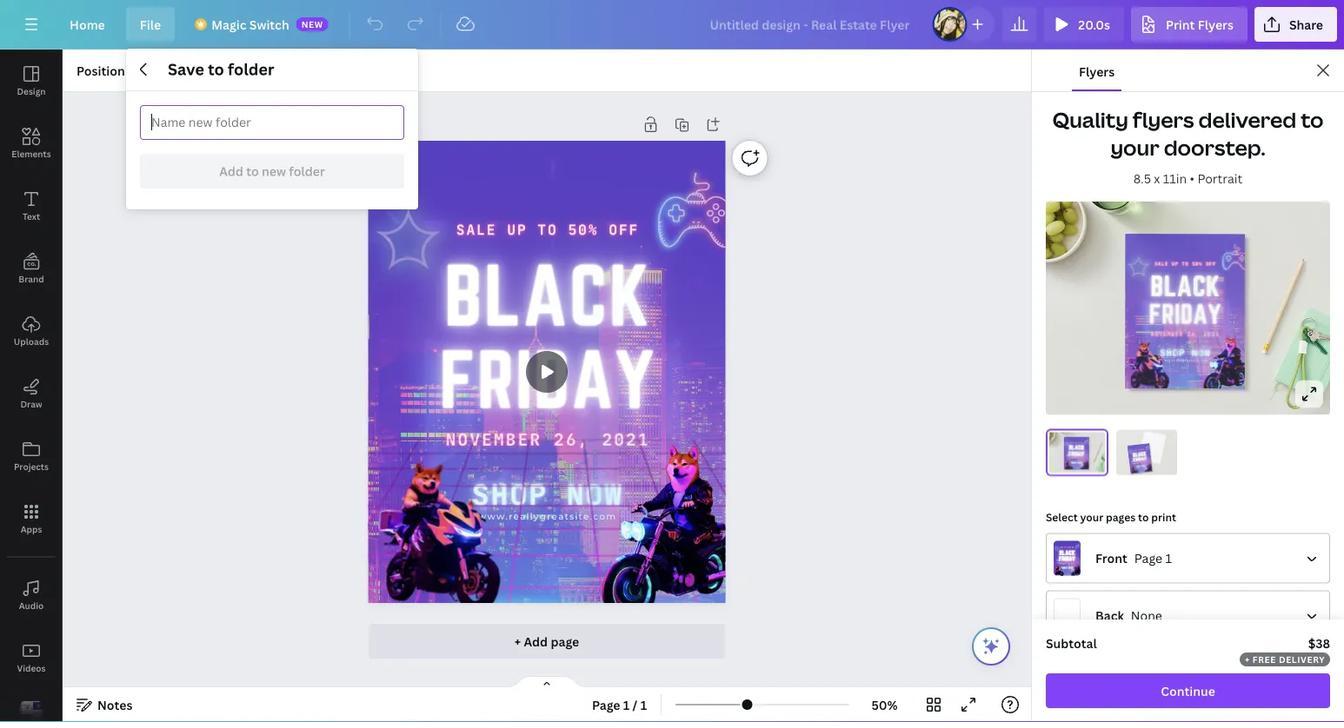 Task type: describe. For each thing, give the bounding box(es) containing it.
+ add page
[[515, 634, 579, 650]]

uploads button
[[0, 300, 63, 363]]

add inside + add page button
[[524, 634, 548, 650]]

page 1 / 1
[[592, 697, 647, 714]]

print
[[1166, 16, 1195, 33]]

front page 1
[[1096, 550, 1172, 567]]

0 vertical spatial folder
[[228, 59, 274, 80]]

free
[[1253, 654, 1277, 666]]

apps button
[[0, 488, 63, 551]]

continue button
[[1046, 674, 1331, 709]]

0 horizontal spatial 1
[[624, 697, 630, 714]]

20.0s
[[1079, 16, 1111, 33]]

elements
[[12, 148, 51, 160]]

position
[[77, 62, 125, 79]]

magic switch
[[212, 16, 289, 33]]

to inside quality flyers delivered to your doorstep. 8.5 x 11in • portrait
[[1301, 106, 1324, 134]]

+ add page button
[[368, 625, 726, 659]]

back none
[[1096, 608, 1163, 624]]

+ free delivery
[[1246, 654, 1326, 666]]

magic
[[212, 16, 247, 33]]

projects
[[14, 461, 49, 473]]

position button
[[70, 57, 132, 84]]

now inside "shop now"
[[1192, 347, 1211, 359]]

projects button
[[0, 425, 63, 488]]

flyers inside print flyers "dropdown button"
[[1198, 16, 1234, 33]]

+ for + add page
[[515, 634, 521, 650]]

Design title text field
[[696, 7, 926, 42]]

portrait
[[1198, 170, 1243, 187]]

1 horizontal spatial page
[[1135, 550, 1163, 567]]

draw button
[[0, 363, 63, 425]]

home
[[70, 16, 105, 33]]

text button
[[0, 175, 63, 237]]

elements button
[[0, 112, 63, 175]]

to inside "add to new folder" button
[[246, 163, 259, 180]]

+ for + free delivery
[[1246, 654, 1251, 666]]

11in
[[1164, 170, 1187, 187]]

50% inside 'dropdown button'
[[872, 697, 898, 714]]

•
[[1190, 170, 1195, 187]]

notes button
[[70, 691, 140, 719]]

1 vertical spatial your
[[1081, 510, 1104, 525]]

front
[[1096, 550, 1128, 567]]

1 vertical spatial shop now
[[472, 478, 624, 512]]

select
[[1046, 510, 1078, 525]]

page
[[551, 634, 579, 650]]

share button
[[1255, 7, 1338, 42]]

uploads
[[14, 336, 49, 347]]

doorstep.
[[1164, 134, 1266, 162]]

/
[[633, 697, 638, 714]]

continue
[[1161, 683, 1216, 700]]

videos
[[17, 663, 46, 675]]

brand button
[[0, 237, 63, 300]]

share
[[1290, 16, 1324, 33]]



Task type: vqa. For each thing, say whether or not it's contained in the screenshot.
the bottom i
no



Task type: locate. For each thing, give the bounding box(es) containing it.
1 vertical spatial +
[[1246, 654, 1251, 666]]

flyers right print
[[1198, 16, 1234, 33]]

0 vertical spatial shop now
[[1160, 347, 1211, 359]]

friday
[[1149, 300, 1222, 329], [440, 336, 656, 423], [1069, 451, 1085, 457], [1134, 456, 1148, 463]]

your inside quality flyers delivered to your doorstep. 8.5 x 11in • portrait
[[1111, 134, 1160, 162]]

shop now
[[1160, 347, 1211, 359], [472, 478, 624, 512]]

www.reallygreatsite.com shop now up select your pages to print
[[1137, 465, 1146, 469]]

pages
[[1106, 510, 1136, 525]]

1 vertical spatial add
[[524, 634, 548, 650]]

quality flyers delivered to your doorstep. 8.5 x 11in • portrait
[[1053, 106, 1324, 187]]

add to new folder
[[219, 163, 325, 180]]

home link
[[56, 7, 119, 42]]

black
[[444, 250, 652, 341], [1151, 270, 1221, 301], [1070, 445, 1085, 451], [1133, 451, 1147, 458]]

audio
[[19, 600, 44, 612]]

Name new folder text field
[[151, 106, 370, 139]]

0 horizontal spatial shop now
[[472, 478, 624, 512]]

save
[[168, 59, 204, 80]]

page
[[1135, 550, 1163, 567], [592, 697, 621, 714]]

www.reallygreatsite.com shop now
[[1072, 461, 1083, 465], [1137, 465, 1146, 469]]

2021
[[1204, 331, 1220, 338], [602, 429, 650, 450], [1081, 458, 1084, 459], [1144, 462, 1147, 463]]

0 horizontal spatial flyers
[[1079, 63, 1115, 80]]

your left pages
[[1081, 510, 1104, 525]]

$38
[[1309, 635, 1331, 652]]

add left new
[[219, 163, 243, 180]]

canva assistant image
[[981, 637, 1002, 658]]

0 horizontal spatial +
[[515, 634, 521, 650]]

1 horizontal spatial flyers
[[1198, 16, 1234, 33]]

shop inside "shop now"
[[1160, 347, 1186, 359]]

0 horizontal spatial your
[[1081, 510, 1104, 525]]

1 horizontal spatial add
[[524, 634, 548, 650]]

1 inside select your pages to print element
[[1166, 550, 1172, 567]]

+ left page
[[515, 634, 521, 650]]

shop
[[1160, 347, 1186, 359], [1072, 461, 1077, 464], [1137, 466, 1142, 468], [472, 478, 548, 512]]

add inside "add to new folder" button
[[219, 163, 243, 180]]

side panel tab list
[[0, 50, 63, 723]]

1 horizontal spatial folder
[[289, 163, 325, 180]]

50%
[[568, 222, 599, 239], [1193, 261, 1203, 267], [1079, 443, 1081, 444], [1141, 449, 1143, 451], [872, 697, 898, 714]]

page left the /
[[592, 697, 621, 714]]

20.0s button
[[1044, 7, 1125, 42]]

flyers button
[[1072, 50, 1122, 91]]

0 horizontal spatial add
[[219, 163, 243, 180]]

now
[[1192, 347, 1211, 359], [1078, 461, 1083, 464], [1143, 465, 1146, 468], [567, 478, 624, 512]]

1 left the /
[[624, 697, 630, 714]]

1 horizontal spatial shop now
[[1160, 347, 1211, 359]]

flyers down 20.0s
[[1079, 63, 1115, 80]]

print
[[1152, 510, 1177, 525]]

folder down magic switch
[[228, 59, 274, 80]]

print flyers
[[1166, 16, 1234, 33]]

add to new folder button
[[140, 154, 404, 189]]

0 vertical spatial page
[[1135, 550, 1163, 567]]

26,
[[1188, 331, 1200, 338], [554, 429, 590, 450], [1078, 458, 1080, 459], [1141, 462, 1144, 464]]

none
[[1131, 608, 1163, 624]]

file
[[140, 16, 161, 33]]

1 vertical spatial page
[[592, 697, 621, 714]]

x
[[1155, 170, 1161, 187]]

brand
[[19, 273, 44, 285]]

sale up to 50% off
[[456, 222, 640, 239], [1155, 261, 1217, 267], [1071, 443, 1084, 444], [1134, 449, 1145, 451]]

november
[[1151, 331, 1184, 338], [446, 429, 542, 450], [1070, 458, 1077, 459], [1135, 463, 1141, 465]]

november 26, 2021
[[1151, 331, 1220, 338], [446, 429, 650, 450], [1070, 458, 1084, 459], [1135, 462, 1147, 465]]

add left page
[[524, 634, 548, 650]]

flyers
[[1133, 106, 1195, 134]]

notes
[[97, 697, 133, 714]]

switch
[[249, 16, 289, 33]]

0 horizontal spatial www.reallygreatsite.com shop now
[[1072, 461, 1083, 465]]

save to folder
[[168, 59, 274, 80]]

+ left free in the bottom of the page
[[1246, 654, 1251, 666]]

select your pages to print element
[[1046, 533, 1331, 641]]

file button
[[126, 7, 175, 42]]

sale
[[456, 222, 497, 239], [1155, 261, 1169, 267], [1071, 443, 1073, 444], [1134, 450, 1136, 451]]

videos button
[[0, 627, 63, 690]]

delivery
[[1279, 654, 1326, 666]]

1 horizontal spatial www.reallygreatsite.com shop now
[[1137, 465, 1146, 469]]

8.5
[[1134, 170, 1152, 187]]

print flyers button
[[1132, 7, 1248, 42]]

1 horizontal spatial +
[[1246, 654, 1251, 666]]

0 vertical spatial your
[[1111, 134, 1160, 162]]

folder
[[228, 59, 274, 80], [289, 163, 325, 180]]

0 vertical spatial add
[[219, 163, 243, 180]]

www.reallygreatsite.com
[[1162, 359, 1209, 362], [1072, 464, 1082, 465], [1137, 467, 1146, 469], [478, 512, 617, 523]]

to
[[208, 59, 224, 80], [1301, 106, 1324, 134], [246, 163, 259, 180], [538, 222, 558, 239], [1183, 261, 1189, 267], [1076, 443, 1078, 444], [1139, 450, 1140, 451], [1139, 510, 1149, 525]]

1 down print
[[1166, 550, 1172, 567]]

main menu bar
[[0, 0, 1345, 50]]

flyers
[[1198, 16, 1234, 33], [1079, 63, 1115, 80]]

50% button
[[857, 691, 913, 719]]

select your pages to print
[[1046, 510, 1177, 525]]

folder right new
[[289, 163, 325, 180]]

+ inside button
[[515, 634, 521, 650]]

text
[[23, 210, 40, 222]]

draw
[[20, 398, 42, 410]]

new
[[262, 163, 286, 180]]

subtotal
[[1046, 635, 1097, 652]]

audio button
[[0, 565, 63, 627]]

1 vertical spatial folder
[[289, 163, 325, 180]]

1 vertical spatial flyers
[[1079, 63, 1115, 80]]

design
[[17, 85, 46, 97]]

0 vertical spatial +
[[515, 634, 521, 650]]

off
[[609, 222, 640, 239], [1207, 261, 1217, 267], [1082, 443, 1084, 444], [1143, 449, 1145, 450]]

up
[[507, 222, 528, 239], [1172, 261, 1179, 267], [1074, 443, 1076, 444], [1137, 450, 1138, 451]]

your up 8.5
[[1111, 134, 1160, 162]]

+
[[515, 634, 521, 650], [1246, 654, 1251, 666]]

your
[[1111, 134, 1160, 162], [1081, 510, 1104, 525]]

0 horizontal spatial folder
[[228, 59, 274, 80]]

1 right the /
[[641, 697, 647, 714]]

2 horizontal spatial 1
[[1166, 550, 1172, 567]]

show pages image
[[505, 676, 589, 690]]

back
[[1096, 608, 1124, 624]]

new
[[302, 18, 323, 30]]

www.reallygreatsite.com shop now up select
[[1072, 461, 1083, 465]]

0 horizontal spatial page
[[592, 697, 621, 714]]

folder inside button
[[289, 163, 325, 180]]

colorful spotlight image
[[368, 181, 676, 665], [522, 188, 830, 672], [1125, 247, 1229, 410], [1177, 250, 1281, 413]]

1 horizontal spatial 1
[[641, 697, 647, 714]]

1
[[1166, 550, 1172, 567], [624, 697, 630, 714], [641, 697, 647, 714]]

apps
[[21, 524, 42, 535]]

0 vertical spatial flyers
[[1198, 16, 1234, 33]]

delivered
[[1199, 106, 1297, 134]]

quality
[[1053, 106, 1129, 134]]

design button
[[0, 50, 63, 112]]

page right front
[[1135, 550, 1163, 567]]

1 horizontal spatial your
[[1111, 134, 1160, 162]]

flyers inside flyers button
[[1079, 63, 1115, 80]]

add
[[219, 163, 243, 180], [524, 634, 548, 650]]



